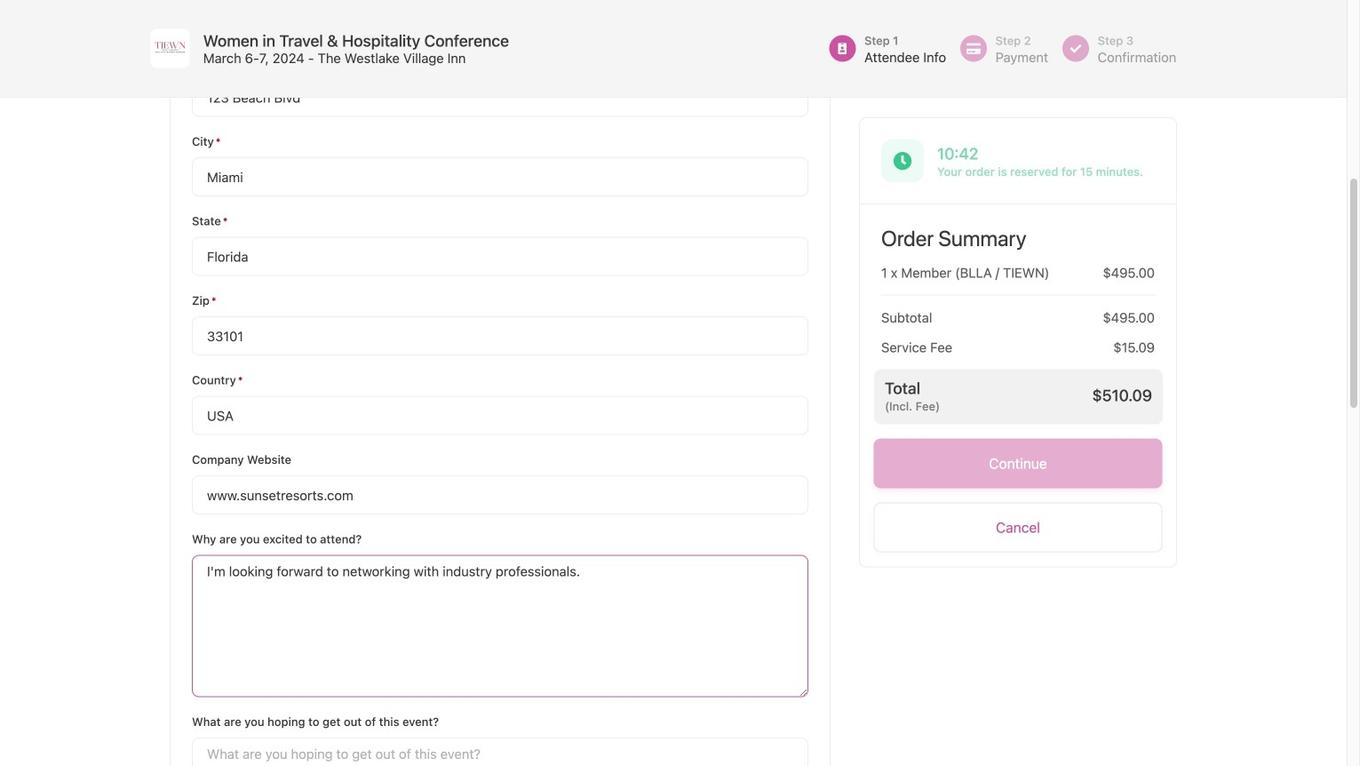 Task type: vqa. For each thing, say whether or not it's contained in the screenshot.
bottom No   option
no



Task type: describe. For each thing, give the bounding box(es) containing it.
Why are you excited to attend? text field
[[192, 555, 809, 697]]

Zip text field
[[192, 316, 809, 355]]

Address text field
[[192, 78, 809, 117]]

Country text field
[[192, 396, 809, 435]]

subtotal $495.00 element
[[860, 295, 1177, 325]]

service fee $15.09 element
[[860, 325, 1177, 355]]



Task type: locate. For each thing, give the bounding box(es) containing it.
City text field
[[192, 157, 809, 196]]

clock icon image
[[894, 151, 912, 171]]

Email text field
[[192, 0, 809, 37]]

banner
[[0, 0, 1347, 98]]

timer
[[938, 144, 1155, 163]]

Company Website text field
[[192, 475, 809, 515]]

State text field
[[192, 237, 809, 276]]



